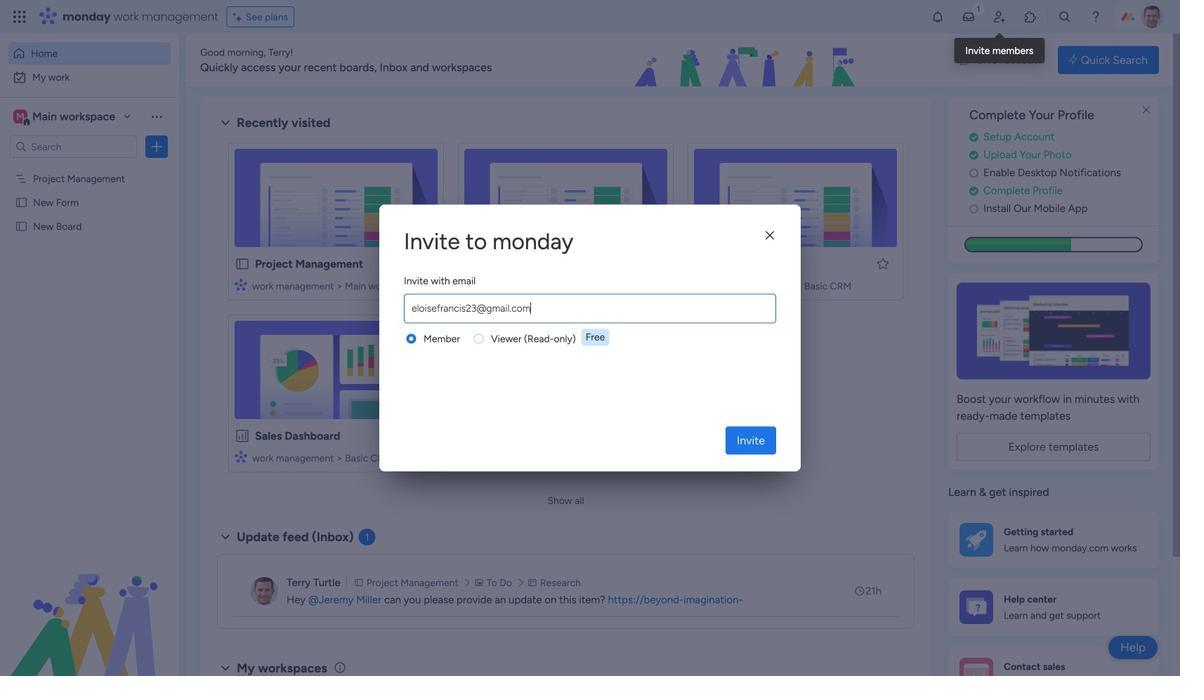 Task type: locate. For each thing, give the bounding box(es) containing it.
update feed image
[[962, 10, 976, 24]]

0 vertical spatial lottie animation element
[[551, 34, 946, 87]]

check circle image
[[970, 132, 979, 142], [970, 150, 979, 160]]

0 vertical spatial public board image
[[15, 196, 28, 209]]

1 vertical spatial option
[[8, 66, 171, 89]]

invite members image
[[993, 10, 1007, 24]]

1 vertical spatial terry turtle image
[[250, 578, 278, 606]]

2 public board image from the top
[[15, 220, 28, 233]]

1 vertical spatial lottie animation element
[[0, 535, 179, 677]]

circle o image
[[970, 204, 979, 214]]

0 horizontal spatial terry turtle image
[[250, 578, 278, 606]]

1 horizontal spatial lottie animation image
[[551, 34, 946, 87]]

component image for public board icon
[[235, 279, 247, 291]]

1 horizontal spatial terry turtle image
[[1141, 6, 1164, 28]]

v2 user feedback image
[[960, 52, 971, 68]]

lottie animation image for rightmost lottie animation "element"
[[551, 34, 946, 87]]

0 vertical spatial lottie animation image
[[551, 34, 946, 87]]

1 vertical spatial lottie animation image
[[0, 535, 179, 677]]

lottie animation image
[[551, 34, 946, 87], [0, 535, 179, 677]]

list box
[[0, 164, 179, 428]]

search everything image
[[1058, 10, 1072, 24]]

public board image
[[235, 256, 250, 272]]

option
[[8, 42, 171, 65], [8, 66, 171, 89], [0, 166, 179, 169]]

see plans image
[[233, 9, 246, 25]]

0 horizontal spatial lottie animation image
[[0, 535, 179, 677]]

public dashboard image
[[235, 429, 250, 444]]

dapulse x slim image
[[1138, 102, 1155, 119]]

terry turtle image
[[1141, 6, 1164, 28], [250, 578, 278, 606]]

add to favorites image
[[876, 257, 890, 271]]

1 check circle image from the top
[[970, 132, 979, 142]]

1 horizontal spatial lottie animation element
[[551, 34, 946, 87]]

v2 bolt switch image
[[1070, 52, 1078, 68]]

1 vertical spatial public board image
[[15, 220, 28, 233]]

2 check circle image from the top
[[970, 150, 979, 160]]

1 vertical spatial check circle image
[[970, 150, 979, 160]]

0 vertical spatial check circle image
[[970, 132, 979, 142]]

lottie animation element
[[551, 34, 946, 87], [0, 535, 179, 677]]

0 vertical spatial terry turtle image
[[1141, 6, 1164, 28]]

help center element
[[949, 580, 1159, 636]]

component image
[[235, 279, 247, 291], [464, 279, 477, 291], [235, 451, 247, 463]]

workspace selection element
[[13, 108, 117, 126]]

0 horizontal spatial lottie animation element
[[0, 535, 179, 677]]

public board image
[[15, 196, 28, 209], [15, 220, 28, 233]]

workspace image
[[13, 109, 27, 124]]

0 vertical spatial option
[[8, 42, 171, 65]]



Task type: describe. For each thing, give the bounding box(es) containing it.
quick search results list box
[[217, 131, 915, 490]]

notifications image
[[931, 10, 945, 24]]

circle o image
[[970, 168, 979, 178]]

close recently visited image
[[217, 115, 234, 131]]

close update feed (inbox) image
[[217, 529, 234, 546]]

close my workspaces image
[[217, 660, 234, 677]]

1 image
[[972, 1, 985, 17]]

check circle image
[[970, 186, 979, 196]]

lottie animation image for lottie animation "element" to the left
[[0, 535, 179, 677]]

select product image
[[13, 10, 27, 24]]

1 public board image from the top
[[15, 196, 28, 209]]

getting started element
[[949, 512, 1159, 568]]

templates image image
[[961, 283, 1147, 380]]

contact sales element
[[949, 647, 1159, 677]]

2 vertical spatial option
[[0, 166, 179, 169]]

close image
[[766, 231, 774, 241]]

1 element
[[359, 529, 376, 546]]

help image
[[1089, 10, 1103, 24]]

Search in workspace field
[[30, 139, 117, 155]]

Enter one or more email addresses text field
[[408, 295, 773, 323]]

monday marketplace image
[[1024, 10, 1038, 24]]

component image for public dashboard image
[[235, 451, 247, 463]]



Task type: vqa. For each thing, say whether or not it's contained in the screenshot.
the Log out 'icon'
no



